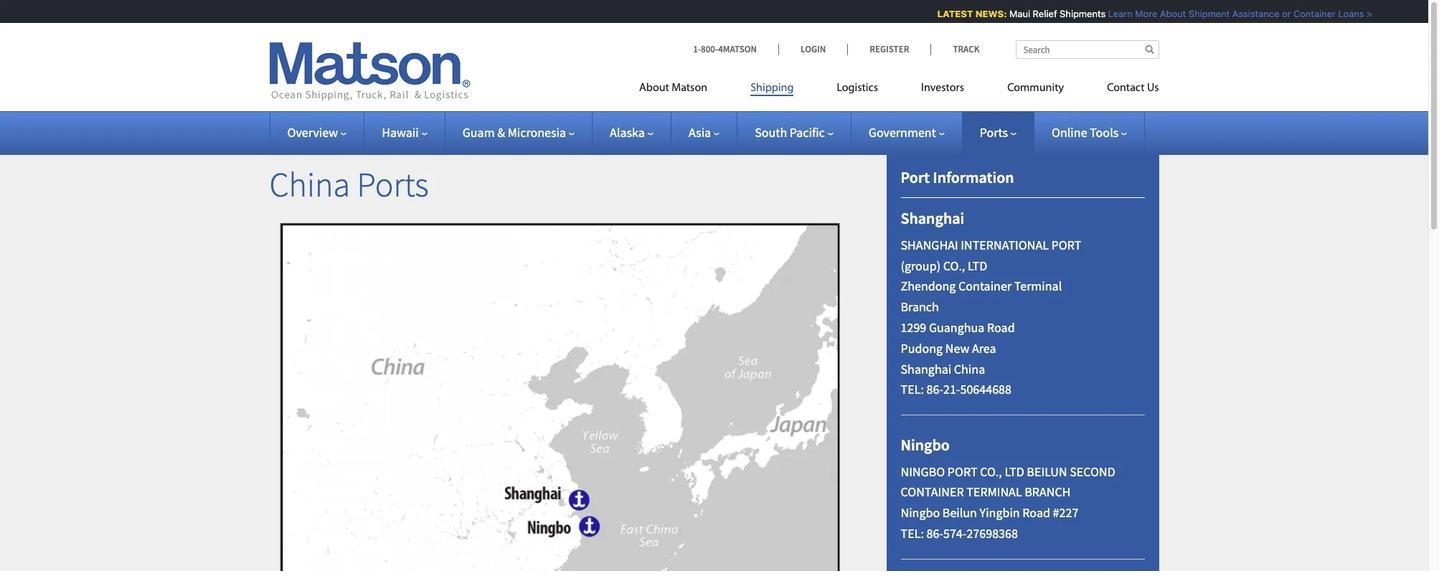 Task type: vqa. For each thing, say whether or not it's contained in the screenshot.
'economies.'
no



Task type: locate. For each thing, give the bounding box(es) containing it.
co., up terminal on the right bottom of page
[[980, 463, 1002, 480]]

shanghai international port (group) co., ltd zhendong container terminal branch 1299 guanghua road pudong new area shanghai china tel: 86-21-50644688
[[901, 237, 1082, 398]]

port up terminal
[[1052, 237, 1082, 253]]

about
[[1155, 8, 1181, 19], [639, 83, 669, 94]]

ningbo port co., ltd beilun second container terminal branch ningbo beilun yingbin road #227 tel: 86-574-27698368
[[901, 463, 1116, 542]]

ningbo
[[901, 435, 950, 455], [901, 505, 940, 521]]

86- down beilun
[[927, 525, 944, 542]]

tel:
[[901, 381, 924, 398], [901, 525, 924, 542]]

50644688
[[960, 381, 1012, 398]]

tel: inside ningbo port co., ltd beilun second container terminal branch ningbo beilun yingbin road #227 tel: 86-574-27698368
[[901, 525, 924, 542]]

None search field
[[1016, 40, 1159, 59]]

guanghua
[[929, 319, 985, 336]]

ningbo up 'ningbo' in the bottom of the page
[[901, 435, 950, 455]]

more
[[1130, 8, 1152, 19]]

shanghai inside shanghai international port (group) co., ltd zhendong container terminal branch 1299 guanghua road pudong new area shanghai china tel: 86-21-50644688
[[901, 361, 952, 377]]

0 vertical spatial ltd
[[968, 257, 988, 274]]

0 horizontal spatial port
[[948, 463, 978, 480]]

2 ningbo from the top
[[901, 505, 940, 521]]

86- down pudong
[[927, 381, 944, 398]]

online tools
[[1052, 124, 1119, 141]]

ningbo down container
[[901, 505, 940, 521]]

container right or
[[1288, 8, 1331, 19]]

0 vertical spatial co.,
[[943, 257, 965, 274]]

Search search field
[[1016, 40, 1159, 59]]

shipments
[[1054, 8, 1100, 19]]

area
[[972, 340, 996, 356]]

1 vertical spatial ltd
[[1005, 463, 1024, 480]]

1 horizontal spatial container
[[1288, 8, 1331, 19]]

0 horizontal spatial ltd
[[968, 257, 988, 274]]

south
[[755, 124, 787, 141]]

guam
[[463, 124, 495, 141]]

co., inside shanghai international port (group) co., ltd zhendong container terminal branch 1299 guanghua road pudong new area shanghai china tel: 86-21-50644688
[[943, 257, 965, 274]]

0 vertical spatial about
[[1155, 8, 1181, 19]]

port inside ningbo port co., ltd beilun second container terminal branch ningbo beilun yingbin road #227 tel: 86-574-27698368
[[948, 463, 978, 480]]

beilun
[[1027, 463, 1067, 480]]

about right the more
[[1155, 8, 1181, 19]]

1 vertical spatial port
[[948, 463, 978, 480]]

1 horizontal spatial ltd
[[1005, 463, 1024, 480]]

0 horizontal spatial road
[[987, 319, 1015, 336]]

(group)
[[901, 257, 941, 274]]

1 horizontal spatial road
[[1023, 505, 1050, 521]]

loans
[[1333, 8, 1359, 19]]

0 horizontal spatial container
[[959, 278, 1012, 294]]

terminal
[[967, 484, 1022, 500]]

port inside shanghai international port (group) co., ltd zhendong container terminal branch 1299 guanghua road pudong new area shanghai china tel: 86-21-50644688
[[1052, 237, 1082, 253]]

about left matson
[[639, 83, 669, 94]]

1 tel: from the top
[[901, 381, 924, 398]]

1 vertical spatial shanghai
[[901, 361, 952, 377]]

1 vertical spatial co.,
[[980, 463, 1002, 480]]

0 horizontal spatial ports
[[357, 163, 429, 206]]

road down branch
[[1023, 505, 1050, 521]]

port
[[1052, 237, 1082, 253], [948, 463, 978, 480]]

1 vertical spatial ningbo
[[901, 505, 940, 521]]

0 vertical spatial shanghai
[[901, 208, 965, 228]]

shanghai
[[901, 208, 965, 228], [901, 361, 952, 377]]

0 horizontal spatial co.,
[[943, 257, 965, 274]]

port up container
[[948, 463, 978, 480]]

overview link
[[287, 124, 347, 141]]

1 horizontal spatial port
[[1052, 237, 1082, 253]]

assistance
[[1227, 8, 1274, 19]]

search image
[[1145, 44, 1154, 54]]

1 vertical spatial container
[[959, 278, 1012, 294]]

1 horizontal spatial about
[[1155, 8, 1181, 19]]

login
[[801, 43, 826, 55]]

co.,
[[943, 257, 965, 274], [980, 463, 1002, 480]]

or
[[1277, 8, 1286, 19]]

track
[[953, 43, 980, 55]]

contact us
[[1107, 83, 1159, 94]]

2 86- from the top
[[927, 525, 944, 542]]

1 vertical spatial tel:
[[901, 525, 924, 542]]

tel: left 21-
[[901, 381, 924, 398]]

1 vertical spatial ports
[[357, 163, 429, 206]]

china
[[269, 163, 350, 206], [954, 361, 985, 377]]

shanghai down pudong
[[901, 361, 952, 377]]

co., down shanghai
[[943, 257, 965, 274]]

alaska
[[610, 124, 645, 141]]

ltd
[[968, 257, 988, 274], [1005, 463, 1024, 480]]

0 vertical spatial ports
[[980, 124, 1008, 141]]

road inside shanghai international port (group) co., ltd zhendong container terminal branch 1299 guanghua road pudong new area shanghai china tel: 86-21-50644688
[[987, 319, 1015, 336]]

container down international
[[959, 278, 1012, 294]]

1-800-4matson link
[[693, 43, 779, 55]]

0 vertical spatial 86-
[[927, 381, 944, 398]]

86-
[[927, 381, 944, 398], [927, 525, 944, 542]]

#227
[[1053, 505, 1079, 521]]

south pacific link
[[755, 124, 834, 141]]

0 horizontal spatial about
[[639, 83, 669, 94]]

ports up information
[[980, 124, 1008, 141]]

1 86- from the top
[[927, 381, 944, 398]]

about matson link
[[639, 75, 729, 105]]

zhendong
[[901, 278, 956, 294]]

0 horizontal spatial china
[[269, 163, 350, 206]]

ningbo inside ningbo port co., ltd beilun second container terminal branch ningbo beilun yingbin road #227 tel: 86-574-27698368
[[901, 505, 940, 521]]

beilun
[[943, 505, 977, 521]]

2 shanghai from the top
[[901, 361, 952, 377]]

government link
[[869, 124, 945, 141]]

tel: left 574-
[[901, 525, 924, 542]]

1 vertical spatial about
[[639, 83, 669, 94]]

shanghai up shanghai
[[901, 208, 965, 228]]

learn more about shipment assistance or container loans > link
[[1103, 8, 1367, 19]]

0 vertical spatial road
[[987, 319, 1015, 336]]

ltd up terminal on the right bottom of page
[[1005, 463, 1024, 480]]

latest
[[932, 8, 968, 19]]

new
[[946, 340, 970, 356]]

container
[[901, 484, 964, 500]]

section
[[869, 132, 1177, 571]]

0 vertical spatial container
[[1288, 8, 1331, 19]]

overview
[[287, 124, 338, 141]]

top menu navigation
[[639, 75, 1159, 105]]

1 horizontal spatial co.,
[[980, 463, 1002, 480]]

800-
[[701, 43, 718, 55]]

0 vertical spatial ningbo
[[901, 435, 950, 455]]

online
[[1052, 124, 1087, 141]]

0 vertical spatial tel:
[[901, 381, 924, 398]]

1 vertical spatial road
[[1023, 505, 1050, 521]]

shipping
[[751, 83, 794, 94]]

road inside ningbo port co., ltd beilun second container terminal branch ningbo beilun yingbin road #227 tel: 86-574-27698368
[[1023, 505, 1050, 521]]

china down overview
[[269, 163, 350, 206]]

ports
[[980, 124, 1008, 141], [357, 163, 429, 206]]

china ports
[[269, 163, 429, 206]]

1 horizontal spatial china
[[954, 361, 985, 377]]

2 tel: from the top
[[901, 525, 924, 542]]

hawaii
[[382, 124, 419, 141]]

register
[[870, 43, 909, 55]]

china down new
[[954, 361, 985, 377]]

0 vertical spatial port
[[1052, 237, 1082, 253]]

1 vertical spatial 86-
[[927, 525, 944, 542]]

1 vertical spatial china
[[954, 361, 985, 377]]

road up area
[[987, 319, 1015, 336]]

about inside top menu navigation
[[639, 83, 669, 94]]

hawaii link
[[382, 124, 427, 141]]

south pacific
[[755, 124, 825, 141]]

1 shanghai from the top
[[901, 208, 965, 228]]

ltd down international
[[968, 257, 988, 274]]

ports down hawaii
[[357, 163, 429, 206]]



Task type: describe. For each thing, give the bounding box(es) containing it.
road for yingbin
[[1023, 505, 1050, 521]]

track link
[[931, 43, 980, 55]]

investors link
[[900, 75, 986, 105]]

micronesia
[[508, 124, 566, 141]]

0 vertical spatial china
[[269, 163, 350, 206]]

road for guanghua
[[987, 319, 1015, 336]]

news:
[[970, 8, 1002, 19]]

logistics link
[[815, 75, 900, 105]]

ltd inside ningbo port co., ltd beilun second container terminal branch ningbo beilun yingbin road #227 tel: 86-574-27698368
[[1005, 463, 1024, 480]]

port
[[901, 167, 930, 187]]

china inside shanghai international port (group) co., ltd zhendong container terminal branch 1299 guanghua road pudong new area shanghai china tel: 86-21-50644688
[[954, 361, 985, 377]]

matson
[[672, 83, 708, 94]]

1-800-4matson
[[693, 43, 757, 55]]

tel: inside shanghai international port (group) co., ltd zhendong container terminal branch 1299 guanghua road pudong new area shanghai china tel: 86-21-50644688
[[901, 381, 924, 398]]

1299
[[901, 319, 927, 336]]

information
[[933, 167, 1014, 187]]

login link
[[779, 43, 848, 55]]

guam & micronesia
[[463, 124, 566, 141]]

investors
[[921, 83, 964, 94]]

government
[[869, 124, 936, 141]]

branch
[[1025, 484, 1071, 500]]

community
[[1008, 83, 1064, 94]]

ports link
[[980, 124, 1017, 141]]

86- inside ningbo port co., ltd beilun second container terminal branch ningbo beilun yingbin road #227 tel: 86-574-27698368
[[927, 525, 944, 542]]

86- inside shanghai international port (group) co., ltd zhendong container terminal branch 1299 guanghua road pudong new area shanghai china tel: 86-21-50644688
[[927, 381, 944, 398]]

alaska link
[[610, 124, 654, 141]]

27698368
[[967, 525, 1018, 542]]

1 horizontal spatial ports
[[980, 124, 1008, 141]]

contact us link
[[1086, 75, 1159, 105]]

4matson
[[718, 43, 757, 55]]

asia
[[689, 124, 711, 141]]

shanghai
[[901, 237, 958, 253]]

21-
[[944, 381, 960, 398]]

asia link
[[689, 124, 720, 141]]

ningbo
[[901, 463, 945, 480]]

1 ningbo from the top
[[901, 435, 950, 455]]

branch
[[901, 299, 939, 315]]

community link
[[986, 75, 1086, 105]]

574-
[[944, 525, 967, 542]]

maui
[[1004, 8, 1025, 19]]

>
[[1361, 8, 1367, 19]]

shipment
[[1183, 8, 1225, 19]]

ltd inside shanghai international port (group) co., ltd zhendong container terminal branch 1299 guanghua road pudong new area shanghai china tel: 86-21-50644688
[[968, 257, 988, 274]]

pacific
[[790, 124, 825, 141]]

pudong
[[901, 340, 943, 356]]

learn
[[1103, 8, 1127, 19]]

us
[[1147, 83, 1159, 94]]

register link
[[848, 43, 931, 55]]

port information
[[901, 167, 1014, 187]]

about matson
[[639, 83, 708, 94]]

yingbin
[[980, 505, 1020, 521]]

container inside shanghai international port (group) co., ltd zhendong container terminal branch 1299 guanghua road pudong new area shanghai china tel: 86-21-50644688
[[959, 278, 1012, 294]]

1-
[[693, 43, 701, 55]]

section containing port information
[[869, 132, 1177, 571]]

international
[[961, 237, 1049, 253]]

shipping link
[[729, 75, 815, 105]]

latest news: maui relief shipments learn more about shipment assistance or container loans >
[[932, 8, 1367, 19]]

guam & micronesia link
[[463, 124, 575, 141]]

tools
[[1090, 124, 1119, 141]]

logistics
[[837, 83, 878, 94]]

terminal
[[1014, 278, 1062, 294]]

blue matson logo with ocean, shipping, truck, rail and logistics written beneath it. image
[[269, 42, 470, 101]]

&
[[497, 124, 505, 141]]

co., inside ningbo port co., ltd beilun second container terminal branch ningbo beilun yingbin road #227 tel: 86-574-27698368
[[980, 463, 1002, 480]]

online tools link
[[1052, 124, 1127, 141]]

contact
[[1107, 83, 1145, 94]]

second
[[1070, 463, 1116, 480]]

relief
[[1027, 8, 1052, 19]]



